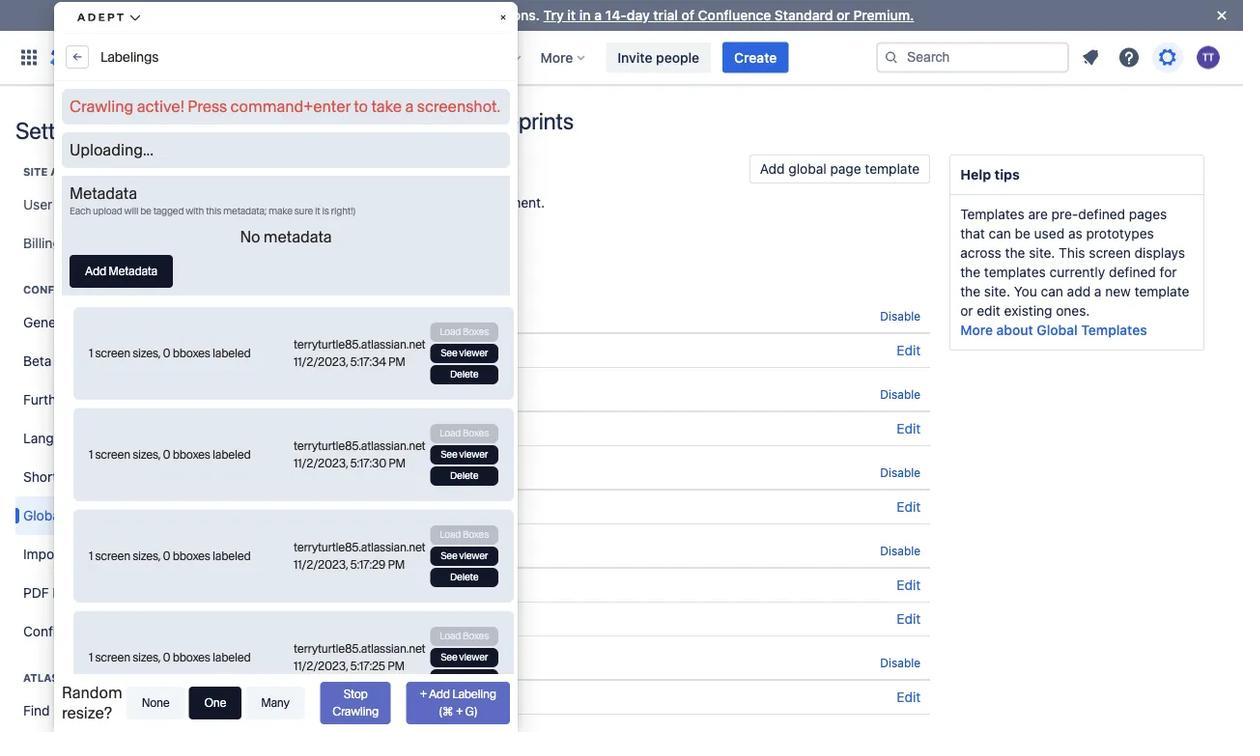 Task type: describe. For each thing, give the bounding box(es) containing it.
support
[[162, 585, 212, 601]]

and inside configuration group
[[135, 508, 158, 524]]

in
[[579, 7, 591, 23]]

global page templates
[[261, 157, 452, 180]]

1 horizontal spatial global
[[789, 161, 827, 177]]

change for edit
[[306, 499, 352, 515]]

as
[[1068, 226, 1083, 242]]

blueprints inside configuration group
[[161, 508, 224, 524]]

hr for disable
[[270, 309, 287, 323]]

4 edit link from the top
[[897, 577, 921, 593]]

ones.
[[1056, 303, 1090, 319]]

people
[[656, 49, 700, 65]]

1 vertical spatial requirements
[[323, 577, 410, 593]]

administration
[[50, 166, 147, 178]]

used
[[1034, 226, 1065, 242]]

1 product from the top
[[270, 544, 316, 557]]

templates up global page templates
[[329, 107, 429, 134]]

confluence
[[698, 7, 771, 23]]

tips
[[995, 167, 1020, 183]]

2 product requirements blueprint from the top
[[270, 577, 469, 593]]

blueprints
[[367, 235, 453, 257]]

templates up that
[[960, 206, 1025, 222]]

pdf export language support link
[[15, 574, 216, 612]]

more about global templates button
[[960, 321, 1147, 340]]

global up the there
[[261, 157, 316, 180]]

search image
[[884, 50, 899, 65]]

0 vertical spatial configuration
[[23, 284, 116, 296]]

14-
[[605, 7, 627, 23]]

features
[[55, 353, 110, 369]]

settings icon image
[[1156, 46, 1180, 69]]

code
[[88, 624, 121, 640]]

user
[[23, 197, 53, 213]]

5 disable from the top
[[880, 656, 921, 669]]

pdf export language support
[[23, 585, 212, 601]]

invite people
[[618, 49, 700, 65]]

space
[[417, 7, 455, 23]]

team for edit
[[321, 421, 352, 437]]

existing
[[1004, 303, 1052, 319]]

templates inside 'link'
[[68, 546, 132, 562]]

be
[[1015, 226, 1031, 242]]

find new apps link
[[15, 692, 216, 730]]

find new apps
[[23, 703, 113, 719]]

itsm change management for edit
[[270, 499, 437, 515]]

6 edit from the top
[[897, 689, 921, 705]]

it
[[567, 7, 576, 23]]

that
[[960, 226, 985, 242]]

new
[[117, 356, 143, 368]]

no
[[324, 195, 340, 211]]

beta
[[23, 353, 52, 369]]

management for disable
[[387, 309, 461, 323]]

new inside find new apps link
[[54, 703, 79, 719]]

health for disable
[[348, 387, 384, 401]]

edit for management
[[897, 499, 921, 515]]

more inside dropdown button
[[541, 49, 573, 65]]

atlassian marketplace group
[[15, 651, 216, 732]]

set page and space permissions. try it in a 14-day trial of confluence standard or premium.
[[329, 7, 914, 23]]

templates are pre-defined pages that can be used as prototypes across the site. this screen displays the templates currently defined for the site. you can add a new template or edit existing ones. more about global templates
[[960, 206, 1190, 338]]

shortcut links
[[23, 469, 113, 485]]

languages
[[23, 430, 92, 446]]

Search field
[[876, 42, 1069, 73]]

atlassian
[[23, 672, 86, 684]]

0 vertical spatial or
[[837, 7, 850, 23]]

set
[[329, 7, 350, 23]]

global down the there
[[261, 235, 316, 257]]

billing link
[[15, 224, 216, 263]]

site administration
[[23, 166, 147, 178]]

service for edit
[[270, 421, 317, 437]]

links
[[81, 469, 113, 485]]

global templates and blueprints link
[[15, 497, 224, 535]]

global page blueprints
[[261, 235, 453, 257]]

0 vertical spatial defined
[[1078, 206, 1126, 222]]

help icon image
[[1118, 46, 1141, 69]]

pages
[[1129, 206, 1167, 222]]

monitor for disable
[[387, 387, 431, 401]]

new inside templates are pre-defined pages that can be used as prototypes across the site. this screen displays the templates currently defined for the site. you can add a new template or edit existing ones. more about global templates
[[1105, 284, 1131, 299]]

marketplace
[[88, 672, 170, 684]]

general configuration link
[[15, 303, 216, 342]]

disable link for base
[[880, 309, 921, 323]]

shortcut
[[23, 469, 77, 485]]

monitor for edit
[[398, 421, 446, 437]]

billing
[[23, 235, 61, 251]]

disable link for management
[[880, 466, 921, 479]]

there
[[261, 195, 297, 211]]

premium.
[[853, 7, 914, 23]]

knowledge for edit
[[293, 342, 362, 358]]

0 vertical spatial templates
[[367, 157, 452, 180]]

language
[[97, 585, 158, 601]]

global inside templates are pre-defined pages that can be used as prototypes across the site. this screen displays the templates currently defined for the site. you can add a new template or edit existing ones. more about global templates
[[1037, 322, 1078, 338]]

this
[[1059, 245, 1085, 261]]

add
[[760, 161, 785, 177]]

atlassian marketplace
[[23, 672, 170, 684]]

disable for management
[[880, 466, 921, 479]]

base for edit
[[366, 342, 396, 358]]

pre-
[[1052, 206, 1078, 222]]

edit for base
[[897, 342, 921, 358]]

apps
[[83, 703, 113, 719]]

postmortem for disable
[[320, 656, 390, 669]]

appswitcher icon image
[[17, 46, 41, 69]]

the right at
[[466, 195, 486, 211]]

hr knowledge base management for disable
[[270, 309, 461, 323]]

0 vertical spatial blueprints
[[476, 107, 574, 134]]

pdf
[[23, 585, 49, 601]]

you
[[1014, 284, 1037, 299]]

templates inside templates are pre-defined pages that can be used as prototypes across the site. this screen displays the templates currently defined for the site. you can add a new template or edit existing ones. more about global templates
[[984, 264, 1046, 280]]

add global page template link
[[749, 155, 931, 184]]

standard
[[775, 7, 833, 23]]

general configuration
[[23, 314, 160, 330]]

the down across
[[960, 264, 981, 280]]

settings
[[15, 117, 96, 144]]

for
[[1160, 264, 1177, 280]]

1 vertical spatial can
[[1041, 284, 1064, 299]]

a inside templates are pre-defined pages that can be used as prototypes across the site. this screen displays the templates currently defined for the site. you can add a new template or edit existing ones. more about global templates
[[1094, 284, 1102, 299]]

1 vertical spatial templates
[[385, 195, 447, 211]]

find
[[23, 703, 50, 719]]

global templates and blueprints inside configuration group
[[23, 508, 224, 524]]

0 vertical spatial global templates and blueprints
[[261, 107, 574, 134]]

service for disable
[[270, 387, 313, 401]]

template inside templates are pre-defined pages that can be used as prototypes across the site. this screen displays the templates currently defined for the site. you can add a new template or edit existing ones. more about global templates
[[1135, 284, 1190, 299]]

incident for disable
[[270, 656, 317, 669]]

add
[[1067, 284, 1091, 299]]

1 horizontal spatial and
[[389, 7, 413, 23]]

site
[[23, 166, 48, 178]]

1 vertical spatial defined
[[1109, 264, 1156, 280]]

0 horizontal spatial site.
[[984, 284, 1011, 299]]

your profile and preferences image
[[1197, 46, 1220, 69]]

screen
[[1089, 245, 1131, 261]]

global element
[[12, 30, 872, 85]]



Task type: vqa. For each thing, say whether or not it's contained in the screenshot.
projects "link"'s Projects
no



Task type: locate. For each thing, give the bounding box(es) containing it.
1 vertical spatial service team health monitor
[[270, 421, 446, 437]]

templates up you
[[984, 264, 1046, 280]]

2 incident from the top
[[270, 689, 321, 705]]

blueprint
[[401, 544, 453, 557], [413, 577, 469, 593], [413, 611, 469, 627]]

4 disable from the top
[[880, 544, 921, 557]]

a
[[594, 7, 602, 23], [1094, 284, 1102, 299]]

1 vertical spatial product requirements blueprint
[[270, 577, 469, 593]]

1 horizontal spatial template
[[1135, 284, 1190, 299]]

configure code macro
[[23, 624, 164, 640]]

0 vertical spatial monitor
[[387, 387, 431, 401]]

1 horizontal spatial blueprints
[[476, 107, 574, 134]]

3 product from the top
[[270, 611, 320, 627]]

user management
[[23, 197, 138, 213]]

1 vertical spatial a
[[1094, 284, 1102, 299]]

1 itsm change management from the top
[[270, 466, 422, 479]]

1 service from the top
[[270, 387, 313, 401]]

0 horizontal spatial global
[[343, 195, 381, 211]]

invite people button
[[606, 42, 711, 73]]

3 edit link from the top
[[897, 499, 921, 515]]

edit for health
[[897, 421, 921, 437]]

configure code macro link
[[15, 612, 216, 651]]

defined down screen
[[1109, 264, 1156, 280]]

edit link for base
[[897, 342, 921, 358]]

0 vertical spatial service
[[270, 387, 313, 401]]

close image
[[1210, 4, 1234, 27]]

5 edit from the top
[[897, 611, 921, 627]]

itsm change management for disable
[[270, 466, 422, 479]]

1 vertical spatial itsm change management
[[270, 499, 437, 515]]

1 incident postmortem from the top
[[270, 656, 390, 669]]

page for templates
[[320, 157, 363, 180]]

hr
[[270, 309, 287, 323], [270, 342, 289, 358]]

macro
[[125, 624, 164, 640]]

day
[[627, 7, 650, 23]]

languages link
[[15, 419, 216, 458]]

2 service from the top
[[270, 421, 317, 437]]

page for and
[[354, 7, 386, 23]]

page right add
[[830, 161, 861, 177]]

1 hr knowledge base management from the top
[[270, 309, 461, 323]]

export
[[53, 585, 93, 601]]

0 horizontal spatial are
[[301, 195, 320, 211]]

disable link for health
[[880, 387, 921, 401]]

1 vertical spatial itsm
[[270, 499, 303, 515]]

help
[[960, 167, 991, 183]]

service team health monitor
[[270, 387, 431, 401], [270, 421, 446, 437]]

new
[[1105, 284, 1131, 299], [54, 703, 79, 719]]

global right add
[[789, 161, 827, 177]]

create
[[734, 49, 777, 65]]

templates down links
[[67, 508, 131, 524]]

1 vertical spatial service
[[270, 421, 317, 437]]

global up global page templates
[[261, 107, 324, 134]]

1 vertical spatial incident postmortem
[[270, 689, 400, 705]]

2 edit link from the top
[[897, 421, 921, 437]]

templates up there are no global templates at the moment.
[[367, 157, 452, 180]]

1 vertical spatial global templates and blueprints
[[23, 508, 224, 524]]

2 disable link from the top
[[880, 387, 921, 401]]

2 vertical spatial templates
[[984, 264, 1046, 280]]

1 horizontal spatial or
[[960, 303, 973, 319]]

site.
[[1029, 245, 1055, 261], [984, 284, 1011, 299]]

management for edit
[[356, 499, 437, 515]]

a right add
[[1094, 284, 1102, 299]]

0 vertical spatial product requirements blueprint
[[270, 544, 453, 557]]

1 vertical spatial or
[[960, 303, 973, 319]]

health for edit
[[356, 421, 394, 437]]

and left space
[[389, 7, 413, 23]]

0 horizontal spatial template
[[865, 161, 920, 177]]

configuration up 'languages' link on the bottom left
[[72, 392, 157, 408]]

further configuration
[[23, 392, 157, 408]]

invite
[[618, 49, 653, 65]]

2 horizontal spatial and
[[434, 107, 471, 134]]

6 edit link from the top
[[897, 689, 921, 705]]

add global page template
[[760, 161, 920, 177]]

2 vertical spatial management
[[356, 499, 437, 515]]

edit link for blueprint
[[897, 611, 921, 627]]

and down shortcut links link on the bottom left
[[135, 508, 158, 524]]

templates up pdf export language support link
[[68, 546, 132, 562]]

configure
[[23, 624, 84, 640]]

can
[[989, 226, 1011, 242], [1041, 284, 1064, 299]]

edit for blueprint
[[897, 611, 921, 627]]

0 vertical spatial service team health monitor
[[270, 387, 431, 401]]

1 horizontal spatial a
[[1094, 284, 1102, 299]]

disable for health
[[880, 387, 921, 401]]

page
[[354, 7, 386, 23], [320, 157, 363, 180], [830, 161, 861, 177], [320, 235, 363, 257]]

monitor
[[387, 387, 431, 401], [398, 421, 446, 437]]

0 horizontal spatial can
[[989, 226, 1011, 242]]

1 vertical spatial postmortem
[[324, 689, 400, 705]]

team for disable
[[316, 387, 345, 401]]

postmortem for edit
[[324, 689, 400, 705]]

2 product from the top
[[270, 577, 320, 593]]

disable for base
[[880, 309, 921, 323]]

1 horizontal spatial global templates and blueprints
[[261, 107, 574, 134]]

service team health monitor for disable
[[270, 387, 431, 401]]

global inside global templates and blueprints link
[[23, 508, 63, 524]]

2 vertical spatial configuration
[[72, 392, 157, 408]]

global templates and blueprints down shortcut links link on the bottom left
[[23, 508, 224, 524]]

notification icon image
[[1079, 46, 1102, 69]]

global templates and blueprints down global element
[[261, 107, 574, 134]]

1 vertical spatial change
[[306, 499, 352, 515]]

global down ones.
[[1037, 322, 1078, 338]]

3 disable link from the top
[[880, 466, 921, 479]]

global up 'import'
[[23, 508, 63, 524]]

incident postmortem for edit
[[270, 689, 400, 705]]

site. up edit on the top right
[[984, 284, 1011, 299]]

product requirements blueprint
[[270, 544, 453, 557], [270, 577, 469, 593], [270, 611, 469, 627]]

0 vertical spatial a
[[594, 7, 602, 23]]

page right set at the top left of the page
[[354, 7, 386, 23]]

try
[[543, 7, 564, 23]]

0 vertical spatial management
[[387, 309, 461, 323]]

templates down ones.
[[1081, 322, 1147, 338]]

knowledge for disable
[[290, 309, 353, 323]]

0 horizontal spatial blueprints
[[161, 508, 224, 524]]

1 hr from the top
[[270, 309, 287, 323]]

configuration group
[[15, 263, 224, 657]]

are up used
[[1028, 206, 1048, 222]]

2 itsm from the top
[[270, 499, 303, 515]]

1 vertical spatial hr
[[270, 342, 289, 358]]

4 edit from the top
[[897, 577, 921, 593]]

more down edit on the top right
[[960, 322, 993, 338]]

0 vertical spatial incident postmortem
[[270, 656, 390, 669]]

1 vertical spatial product
[[270, 577, 320, 593]]

2 vertical spatial product requirements blueprint
[[270, 611, 469, 627]]

management for edit
[[400, 342, 481, 358]]

1 horizontal spatial more
[[960, 322, 993, 338]]

page down no
[[320, 235, 363, 257]]

2 incident postmortem from the top
[[270, 689, 400, 705]]

edit link for management
[[897, 499, 921, 515]]

the up edit on the top right
[[960, 284, 981, 299]]

more inside templates are pre-defined pages that can be used as prototypes across the site. this screen displays the templates currently defined for the site. you can add a new template or edit existing ones. more about global templates
[[960, 322, 993, 338]]

1 vertical spatial knowledge
[[293, 342, 362, 358]]

0 horizontal spatial and
[[135, 508, 158, 524]]

1 vertical spatial blueprints
[[161, 508, 224, 524]]

configuration up general
[[23, 284, 116, 296]]

more down try
[[541, 49, 573, 65]]

1 vertical spatial monitor
[[398, 421, 446, 437]]

configuration for further
[[72, 392, 157, 408]]

1 service team health monitor from the top
[[270, 387, 431, 401]]

1 vertical spatial template
[[1135, 284, 1190, 299]]

2 service team health monitor from the top
[[270, 421, 446, 437]]

1 vertical spatial base
[[366, 342, 396, 358]]

configuration up new on the left of the page
[[75, 314, 160, 330]]

are inside templates are pre-defined pages that can be used as prototypes across the site. this screen displays the templates currently defined for the site. you can add a new template or edit existing ones. more about global templates
[[1028, 206, 1048, 222]]

0 vertical spatial global
[[789, 161, 827, 177]]

0 vertical spatial incident
[[270, 656, 317, 669]]

0 vertical spatial health
[[348, 387, 384, 401]]

banner containing more
[[0, 30, 1243, 85]]

prototypes
[[1086, 226, 1154, 242]]

2 hr from the top
[[270, 342, 289, 358]]

incident postmortem
[[270, 656, 390, 669], [270, 689, 400, 705]]

1 vertical spatial and
[[434, 107, 471, 134]]

0 vertical spatial blueprint
[[401, 544, 453, 557]]

defined
[[1078, 206, 1126, 222], [1109, 264, 1156, 280]]

incident for edit
[[270, 689, 321, 705]]

1 vertical spatial incident
[[270, 689, 321, 705]]

2 vertical spatial product
[[270, 611, 320, 627]]

template left help
[[865, 161, 920, 177]]

2 vertical spatial and
[[135, 508, 158, 524]]

banner
[[0, 30, 1243, 85]]

0 vertical spatial team
[[316, 387, 345, 401]]

5 disable link from the top
[[880, 656, 921, 669]]

global right no
[[343, 195, 381, 211]]

new right find in the bottom of the page
[[54, 703, 79, 719]]

1 vertical spatial global
[[343, 195, 381, 211]]

itsm change management
[[270, 466, 422, 479], [270, 499, 437, 515]]

1 product requirements blueprint from the top
[[270, 544, 453, 557]]

product
[[270, 544, 316, 557], [270, 577, 320, 593], [270, 611, 320, 627]]

defined up "prototypes" on the right top of page
[[1078, 206, 1126, 222]]

0 vertical spatial more
[[541, 49, 573, 65]]

change
[[303, 466, 344, 479], [306, 499, 352, 515]]

0 horizontal spatial a
[[594, 7, 602, 23]]

0 horizontal spatial new
[[54, 703, 79, 719]]

0 vertical spatial hr
[[270, 309, 287, 323]]

1 vertical spatial configuration
[[75, 314, 160, 330]]

service team health monitor for edit
[[270, 421, 446, 437]]

0 vertical spatial itsm
[[270, 466, 300, 479]]

management inside user management link
[[56, 197, 138, 213]]

1 vertical spatial management
[[400, 342, 481, 358]]

3 product requirements blueprint from the top
[[270, 611, 469, 627]]

1 horizontal spatial are
[[1028, 206, 1048, 222]]

confluence image
[[50, 46, 165, 69], [50, 46, 165, 69]]

0 vertical spatial base
[[357, 309, 384, 323]]

1 horizontal spatial can
[[1041, 284, 1064, 299]]

can right you
[[1041, 284, 1064, 299]]

blueprints up support
[[161, 508, 224, 524]]

are for there
[[301, 195, 320, 211]]

4 disable link from the top
[[880, 544, 921, 557]]

moment.
[[490, 195, 545, 211]]

1 vertical spatial management
[[347, 466, 422, 479]]

incident
[[270, 656, 317, 669], [270, 689, 321, 705]]

or left edit on the top right
[[960, 303, 973, 319]]

0 horizontal spatial more
[[541, 49, 573, 65]]

change for disable
[[303, 466, 344, 479]]

further configuration link
[[15, 381, 216, 419]]

itsm for disable
[[270, 466, 300, 479]]

general
[[23, 314, 72, 330]]

more
[[541, 49, 573, 65], [960, 322, 993, 338]]

configuration for general
[[75, 314, 160, 330]]

import templates
[[23, 546, 132, 562]]

are left no
[[301, 195, 320, 211]]

try it in a 14-day trial of confluence standard or premium. link
[[543, 7, 914, 23]]

templates
[[367, 157, 452, 180], [385, 195, 447, 211], [984, 264, 1046, 280]]

configuration
[[23, 284, 116, 296], [75, 314, 160, 330], [72, 392, 157, 408]]

1 disable from the top
[[880, 309, 921, 323]]

0 vertical spatial new
[[1105, 284, 1131, 299]]

0 vertical spatial change
[[303, 466, 344, 479]]

2 itsm change management from the top
[[270, 499, 437, 515]]

hr for edit
[[270, 342, 289, 358]]

page for blueprints
[[320, 235, 363, 257]]

0 vertical spatial template
[[865, 161, 920, 177]]

new right add
[[1105, 284, 1131, 299]]

0 vertical spatial management
[[56, 197, 138, 213]]

at
[[450, 195, 462, 211]]

2 disable from the top
[[880, 387, 921, 401]]

the down be on the right of page
[[1005, 245, 1025, 261]]

base for disable
[[357, 309, 384, 323]]

beta features new
[[23, 353, 143, 369]]

and down global element
[[434, 107, 471, 134]]

displays
[[1135, 245, 1185, 261]]

0 vertical spatial can
[[989, 226, 1011, 242]]

0 vertical spatial product
[[270, 544, 316, 557]]

or right standard
[[837, 7, 850, 23]]

1 edit link from the top
[[897, 342, 921, 358]]

templates left at
[[385, 195, 447, 211]]

1 vertical spatial hr knowledge base management
[[270, 342, 481, 358]]

the
[[466, 195, 486, 211], [1005, 245, 1025, 261], [960, 264, 981, 280], [960, 284, 981, 299]]

1 horizontal spatial site.
[[1029, 245, 1055, 261]]

1 vertical spatial more
[[960, 322, 993, 338]]

edit
[[897, 342, 921, 358], [897, 421, 921, 437], [897, 499, 921, 515], [897, 577, 921, 593], [897, 611, 921, 627], [897, 689, 921, 705]]

itsm for edit
[[270, 499, 303, 515]]

page up no
[[320, 157, 363, 180]]

3 edit from the top
[[897, 499, 921, 515]]

about
[[997, 322, 1033, 338]]

global
[[261, 107, 324, 134], [261, 157, 316, 180], [261, 235, 316, 257], [1037, 322, 1078, 338], [23, 508, 63, 524]]

0 vertical spatial hr knowledge base management
[[270, 309, 461, 323]]

edit
[[977, 303, 1001, 319]]

edit link for health
[[897, 421, 921, 437]]

can left be on the right of page
[[989, 226, 1011, 242]]

1 disable link from the top
[[880, 309, 921, 323]]

disable
[[880, 309, 921, 323], [880, 387, 921, 401], [880, 466, 921, 479], [880, 544, 921, 557], [880, 656, 921, 669]]

0 vertical spatial and
[[389, 7, 413, 23]]

site administration group
[[15, 145, 216, 269]]

2 hr knowledge base management from the top
[[270, 342, 481, 358]]

currently
[[1050, 264, 1105, 280]]

0 vertical spatial requirements
[[319, 544, 398, 557]]

3 disable from the top
[[880, 466, 921, 479]]

import templates link
[[15, 535, 216, 574]]

0 vertical spatial knowledge
[[290, 309, 353, 323]]

of
[[682, 7, 695, 23]]

further
[[23, 392, 69, 408]]

global templates and blueprints
[[261, 107, 574, 134], [23, 508, 224, 524]]

are for templates
[[1028, 206, 1048, 222]]

create link
[[723, 42, 789, 73]]

management for disable
[[347, 466, 422, 479]]

2 vertical spatial requirements
[[323, 611, 410, 627]]

0 vertical spatial itsm change management
[[270, 466, 422, 479]]

permissions.
[[458, 7, 540, 23]]

a right in
[[594, 7, 602, 23]]

1 vertical spatial team
[[321, 421, 352, 437]]

or
[[837, 7, 850, 23], [960, 303, 973, 319]]

1 vertical spatial blueprint
[[413, 577, 469, 593]]

across
[[960, 245, 1002, 261]]

5 edit link from the top
[[897, 611, 921, 627]]

help tips
[[960, 167, 1020, 183]]

1 incident from the top
[[270, 656, 317, 669]]

trial
[[653, 7, 678, 23]]

import
[[23, 546, 64, 562]]

shortcut links link
[[15, 458, 216, 497]]

hr knowledge base management for edit
[[270, 342, 481, 358]]

base
[[357, 309, 384, 323], [366, 342, 396, 358]]

0 vertical spatial site.
[[1029, 245, 1055, 261]]

1 horizontal spatial new
[[1105, 284, 1131, 299]]

there are no global templates at the moment.
[[261, 195, 545, 211]]

knowledge
[[290, 309, 353, 323], [293, 342, 362, 358]]

site. down used
[[1029, 245, 1055, 261]]

0 vertical spatial postmortem
[[320, 656, 390, 669]]

blueprints
[[476, 107, 574, 134], [161, 508, 224, 524]]

1 itsm from the top
[[270, 466, 300, 479]]

or inside templates are pre-defined pages that can be used as prototypes across the site. this screen displays the templates currently defined for the site. you can add a new template or edit existing ones. more about global templates
[[960, 303, 973, 319]]

1 edit from the top
[[897, 342, 921, 358]]

blueprints down more dropdown button
[[476, 107, 574, 134]]

0 horizontal spatial or
[[837, 7, 850, 23]]

2 vertical spatial blueprint
[[413, 611, 469, 627]]

1 vertical spatial health
[[356, 421, 394, 437]]

1 vertical spatial site.
[[984, 284, 1011, 299]]

incident postmortem for disable
[[270, 656, 390, 669]]

2 edit from the top
[[897, 421, 921, 437]]

template down for at the top right of the page
[[1135, 284, 1190, 299]]



